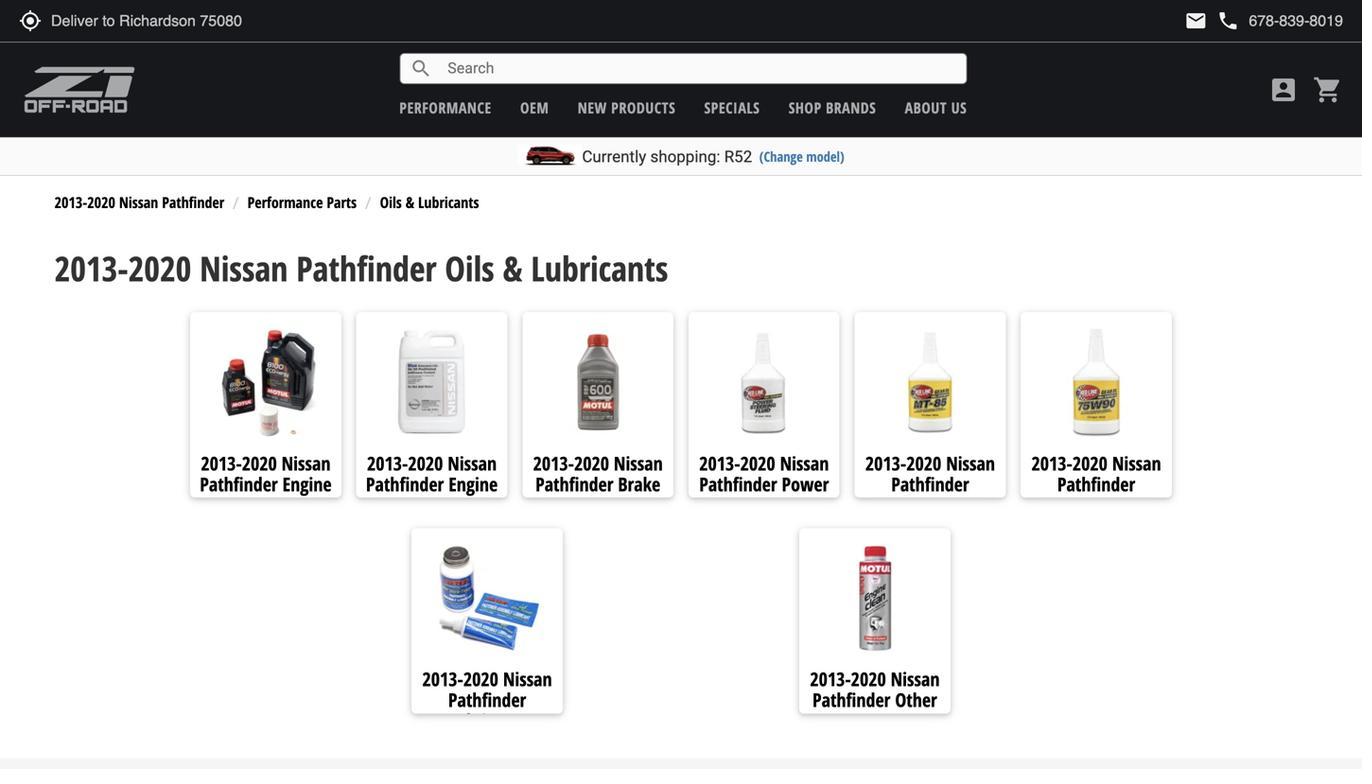 Task type: vqa. For each thing, say whether or not it's contained in the screenshot.
last
no



Task type: describe. For each thing, give the bounding box(es) containing it.
mail
[[1185, 9, 1208, 32]]

2013- for 2013-2020 nissan pathfinder engine oil & filters
[[201, 450, 242, 476]]

shopping_cart
[[1313, 75, 1343, 105]]

new products link
[[578, 97, 676, 118]]

search
[[410, 57, 433, 80]]

2020 for 2013-2020 nissan pathfinder brake fluid
[[574, 450, 609, 476]]

nissan for 2013-2020 nissan pathfinder brake fluid
[[614, 450, 663, 476]]

about us link
[[905, 97, 967, 118]]

2020 for 2013-2020 nissan pathfinder differential fluid
[[1073, 450, 1108, 476]]

account_box link
[[1264, 75, 1304, 105]]

nissan for 2013-2020 nissan pathfinder power steering fluid
[[780, 450, 829, 476]]

2020 for 2013-2020 nissan pathfinder
[[87, 192, 115, 212]]

oils & lubricants link
[[380, 192, 479, 212]]

2013-2020 nissan pathfinder engine coolant
[[366, 450, 498, 518]]

pathfinder for 2013-2020 nissan pathfinder
[[162, 192, 224, 212]]

oem link
[[520, 97, 549, 118]]

0 vertical spatial &
[[406, 192, 414, 212]]

shop brands
[[789, 97, 876, 118]]

2013- for 2013-2020 nissan pathfinder
[[54, 192, 87, 212]]

2013-2020 nissan pathfinder differential fluid link
[[1021, 450, 1172, 518]]

power
[[782, 471, 829, 497]]

2013-2020 nissan pathfinder link
[[54, 192, 224, 212]]

lubricants inside 2013-2020 nissan pathfinder lubricants
[[449, 708, 525, 734]]

shopping:
[[650, 147, 720, 166]]

2020 for 2013-2020 nissan pathfinder oils & lubricants
[[128, 245, 191, 292]]

2013- for 2013-2020 nissan pathfinder oils & lubricants
[[54, 245, 128, 292]]

2013-2020 nissan pathfinder transmission fluid
[[862, 450, 999, 518]]

pathfinder for 2013-2020 nissan pathfinder engine oil & filters
[[200, 471, 278, 497]]

2013-2020 nissan pathfinder lubricants
[[422, 666, 552, 734]]

r52
[[724, 147, 752, 166]]

new
[[578, 97, 607, 118]]

(change model) link
[[759, 147, 845, 166]]

2013-2020 nissan pathfinder other link
[[799, 666, 951, 713]]

0 vertical spatial oils
[[380, 192, 402, 212]]

shop brands link
[[789, 97, 876, 118]]

performance parts link
[[248, 192, 357, 212]]

2020 for 2013-2020 nissan pathfinder transmission fluid
[[907, 450, 942, 476]]

2013- for 2013-2020 nissan pathfinder other
[[810, 666, 851, 692]]

pathfinder for 2013-2020 nissan pathfinder lubricants
[[448, 687, 526, 713]]

2013-2020 nissan pathfinder other
[[810, 666, 940, 713]]

fluid for transmission
[[963, 492, 999, 518]]

model)
[[806, 147, 845, 166]]

brands
[[826, 97, 876, 118]]

nissan for 2013-2020 nissan pathfinder differential fluid
[[1112, 450, 1161, 476]]

2013-2020 nissan pathfinder transmission fluid link
[[855, 450, 1006, 518]]

2020 for 2013-2020 nissan pathfinder lubricants
[[463, 666, 498, 692]]

nissan for 2013-2020 nissan pathfinder engine coolant
[[448, 450, 497, 476]]

pathfinder for 2013-2020 nissan pathfinder brake fluid
[[536, 471, 614, 497]]

shopping_cart link
[[1308, 75, 1343, 105]]

currently
[[582, 147, 646, 166]]

account_box
[[1269, 75, 1299, 105]]

Search search field
[[433, 54, 966, 83]]

products
[[611, 97, 676, 118]]

phone link
[[1217, 9, 1343, 32]]

2020 for 2013-2020 nissan pathfinder power steering fluid
[[740, 450, 775, 476]]

other
[[895, 687, 937, 713]]

filters
[[264, 492, 309, 518]]

2013- for 2013-2020 nissan pathfinder lubricants
[[422, 666, 463, 692]]

my_location
[[19, 9, 42, 32]]

2013-2020 nissan pathfinder power steering fluid
[[699, 450, 829, 518]]

pathfinder for 2013-2020 nissan pathfinder other
[[813, 687, 891, 713]]

about
[[905, 97, 947, 118]]



Task type: locate. For each thing, give the bounding box(es) containing it.
fluid right steering
[[779, 492, 815, 518]]

pathfinder inside 2013-2020 nissan pathfinder transmission fluid
[[891, 471, 969, 497]]

2013- inside "2013-2020 nissan pathfinder brake fluid"
[[533, 450, 574, 476]]

2013- for 2013-2020 nissan pathfinder engine coolant
[[367, 450, 408, 476]]

1 vertical spatial lubricants
[[531, 245, 668, 292]]

& inside 2013-2020 nissan pathfinder engine oil & filters
[[248, 492, 259, 518]]

2013- inside 2013-2020 nissan pathfinder differential fluid
[[1032, 450, 1073, 476]]

2013-
[[54, 192, 87, 212], [54, 245, 128, 292], [201, 450, 242, 476], [367, 450, 408, 476], [533, 450, 574, 476], [699, 450, 740, 476], [866, 450, 907, 476], [1032, 450, 1073, 476], [422, 666, 463, 692], [810, 666, 851, 692]]

0 horizontal spatial oils
[[380, 192, 402, 212]]

pathfinder for 2013-2020 nissan pathfinder transmission fluid
[[891, 471, 969, 497]]

pathfinder for 2013-2020 nissan pathfinder oils & lubricants
[[296, 245, 437, 292]]

1 fluid from the left
[[580, 492, 616, 518]]

2013-2020 nissan pathfinder oils & lubricants
[[54, 245, 668, 292]]

2020 inside 2013-2020 nissan pathfinder differential fluid
[[1073, 450, 1108, 476]]

nissan for 2013-2020 nissan pathfinder other
[[891, 666, 940, 692]]

nissan inside 2013-2020 nissan pathfinder engine coolant
[[448, 450, 497, 476]]

oem
[[520, 97, 549, 118]]

fluid inside 2013-2020 nissan pathfinder differential fluid
[[1123, 492, 1159, 518]]

transmission
[[862, 492, 958, 518]]

phone
[[1217, 9, 1240, 32]]

(change
[[759, 147, 803, 166]]

shop
[[789, 97, 822, 118]]

oils
[[380, 192, 402, 212], [445, 245, 494, 292]]

pathfinder inside 2013-2020 nissan pathfinder other
[[813, 687, 891, 713]]

2020 inside 2013-2020 nissan pathfinder lubricants
[[463, 666, 498, 692]]

new products
[[578, 97, 676, 118]]

2013-2020 nissan pathfinder engine coolant link
[[356, 450, 508, 518]]

lubricants
[[418, 192, 479, 212], [531, 245, 668, 292], [449, 708, 525, 734]]

differential
[[1034, 492, 1118, 518]]

2020 for 2013-2020 nissan pathfinder engine oil & filters
[[242, 450, 277, 476]]

fluid for brake
[[580, 492, 616, 518]]

specials
[[704, 97, 760, 118]]

mail phone
[[1185, 9, 1240, 32]]

2013- inside 2013-2020 nissan pathfinder other
[[810, 666, 851, 692]]

fluid right differential
[[1123, 492, 1159, 518]]

0 vertical spatial lubricants
[[418, 192, 479, 212]]

pathfinder inside 2013-2020 nissan pathfinder lubricants
[[448, 687, 526, 713]]

2013-2020 nissan pathfinder brake fluid
[[533, 450, 663, 518]]

performance link
[[400, 97, 492, 118]]

z1 motorsports logo image
[[24, 66, 136, 114]]

pathfinder
[[162, 192, 224, 212], [296, 245, 437, 292], [200, 471, 278, 497], [366, 471, 444, 497], [536, 471, 614, 497], [699, 471, 777, 497], [891, 471, 969, 497], [1058, 471, 1136, 497], [448, 687, 526, 713], [813, 687, 891, 713]]

nissan for 2013-2020 nissan pathfinder
[[119, 192, 158, 212]]

brake
[[618, 471, 661, 497]]

engine for 2013-2020 nissan pathfinder engine oil & filters
[[282, 471, 332, 497]]

nissan inside 2013-2020 nissan pathfinder differential fluid
[[1112, 450, 1161, 476]]

parts
[[327, 192, 357, 212]]

nissan inside "2013-2020 nissan pathfinder brake fluid"
[[614, 450, 663, 476]]

performance parts
[[248, 192, 357, 212]]

pathfinder for 2013-2020 nissan pathfinder power steering fluid
[[699, 471, 777, 497]]

2020 inside 2013-2020 nissan pathfinder other
[[851, 666, 886, 692]]

1 vertical spatial &
[[503, 245, 523, 292]]

nissan inside 2013-2020 nissan pathfinder engine oil & filters
[[282, 450, 331, 476]]

oils & lubricants
[[380, 192, 479, 212]]

0 horizontal spatial &
[[248, 492, 259, 518]]

2020 inside 2013-2020 nissan pathfinder engine coolant
[[408, 450, 443, 476]]

engine for 2013-2020 nissan pathfinder engine coolant
[[449, 471, 498, 497]]

2020 inside 2013-2020 nissan pathfinder engine oil & filters
[[242, 450, 277, 476]]

engine inside 2013-2020 nissan pathfinder engine oil & filters
[[282, 471, 332, 497]]

2020 for 2013-2020 nissan pathfinder engine coolant
[[408, 450, 443, 476]]

2 fluid from the left
[[779, 492, 815, 518]]

fluid right transmission
[[963, 492, 999, 518]]

2013- inside 2013-2020 nissan pathfinder engine coolant
[[367, 450, 408, 476]]

2013- for 2013-2020 nissan pathfinder differential fluid
[[1032, 450, 1073, 476]]

2020 inside 2013-2020 nissan pathfinder transmission fluid
[[907, 450, 942, 476]]

fluid left brake
[[580, 492, 616, 518]]

oils right the parts
[[380, 192, 402, 212]]

3 fluid from the left
[[963, 492, 999, 518]]

nissan for 2013-2020 nissan pathfinder lubricants
[[503, 666, 552, 692]]

nissan inside 2013-2020 nissan pathfinder other
[[891, 666, 940, 692]]

2 horizontal spatial &
[[503, 245, 523, 292]]

2020 inside "2013-2020 nissan pathfinder brake fluid"
[[574, 450, 609, 476]]

2020 for 2013-2020 nissan pathfinder other
[[851, 666, 886, 692]]

performance
[[248, 192, 323, 212]]

pathfinder inside 2013-2020 nissan pathfinder power steering fluid
[[699, 471, 777, 497]]

2020 inside 2013-2020 nissan pathfinder power steering fluid
[[740, 450, 775, 476]]

2013-2020 nissan pathfinder power steering fluid link
[[689, 450, 840, 518]]

1 horizontal spatial oils
[[445, 245, 494, 292]]

nissan for 2013-2020 nissan pathfinder oils & lubricants
[[200, 245, 288, 292]]

2 vertical spatial lubricants
[[449, 708, 525, 734]]

&
[[406, 192, 414, 212], [503, 245, 523, 292], [248, 492, 259, 518]]

1 horizontal spatial engine
[[449, 471, 498, 497]]

nissan for 2013-2020 nissan pathfinder engine oil & filters
[[282, 450, 331, 476]]

2 engine from the left
[[449, 471, 498, 497]]

performance
[[400, 97, 492, 118]]

pathfinder inside 2013-2020 nissan pathfinder engine coolant
[[366, 471, 444, 497]]

fluid inside "2013-2020 nissan pathfinder brake fluid"
[[580, 492, 616, 518]]

about us
[[905, 97, 967, 118]]

1 horizontal spatial &
[[406, 192, 414, 212]]

nissan inside 2013-2020 nissan pathfinder lubricants
[[503, 666, 552, 692]]

2013-2020 nissan pathfinder differential fluid
[[1032, 450, 1161, 518]]

2013-2020 nissan pathfinder brake fluid link
[[522, 450, 674, 518]]

2013-2020 nissan pathfinder engine oil & filters link
[[190, 450, 341, 518]]

mail link
[[1185, 9, 1208, 32]]

2013- inside 2013-2020 nissan pathfinder lubricants
[[422, 666, 463, 692]]

pathfinder inside "2013-2020 nissan pathfinder brake fluid"
[[536, 471, 614, 497]]

specials link
[[704, 97, 760, 118]]

us
[[951, 97, 967, 118]]

nissan inside 2013-2020 nissan pathfinder power steering fluid
[[780, 450, 829, 476]]

coolant
[[404, 492, 460, 518]]

oil
[[223, 492, 243, 518]]

nissan
[[119, 192, 158, 212], [200, 245, 288, 292], [282, 450, 331, 476], [448, 450, 497, 476], [614, 450, 663, 476], [780, 450, 829, 476], [946, 450, 995, 476], [1112, 450, 1161, 476], [503, 666, 552, 692], [891, 666, 940, 692]]

2 vertical spatial &
[[248, 492, 259, 518]]

nissan for 2013-2020 nissan pathfinder transmission fluid
[[946, 450, 995, 476]]

fluid inside 2013-2020 nissan pathfinder power steering fluid
[[779, 492, 815, 518]]

2013- inside 2013-2020 nissan pathfinder power steering fluid
[[699, 450, 740, 476]]

oils down oils & lubricants link
[[445, 245, 494, 292]]

2020
[[87, 192, 115, 212], [128, 245, 191, 292], [242, 450, 277, 476], [408, 450, 443, 476], [574, 450, 609, 476], [740, 450, 775, 476], [907, 450, 942, 476], [1073, 450, 1108, 476], [463, 666, 498, 692], [851, 666, 886, 692]]

fluid inside 2013-2020 nissan pathfinder transmission fluid
[[963, 492, 999, 518]]

4 fluid from the left
[[1123, 492, 1159, 518]]

pathfinder inside 2013-2020 nissan pathfinder engine oil & filters
[[200, 471, 278, 497]]

fluid for differential
[[1123, 492, 1159, 518]]

2013- inside 2013-2020 nissan pathfinder transmission fluid
[[866, 450, 907, 476]]

pathfinder for 2013-2020 nissan pathfinder differential fluid
[[1058, 471, 1136, 497]]

engine
[[282, 471, 332, 497], [449, 471, 498, 497]]

pathfinder inside 2013-2020 nissan pathfinder differential fluid
[[1058, 471, 1136, 497]]

currently shopping: r52 (change model)
[[582, 147, 845, 166]]

pathfinder for 2013-2020 nissan pathfinder engine coolant
[[366, 471, 444, 497]]

nissan inside 2013-2020 nissan pathfinder transmission fluid
[[946, 450, 995, 476]]

2013- inside 2013-2020 nissan pathfinder engine oil & filters
[[201, 450, 242, 476]]

engine inside 2013-2020 nissan pathfinder engine coolant
[[449, 471, 498, 497]]

2013-2020 nissan pathfinder engine oil & filters
[[200, 450, 332, 518]]

1 vertical spatial oils
[[445, 245, 494, 292]]

1 engine from the left
[[282, 471, 332, 497]]

steering
[[714, 492, 774, 518]]

2013-2020 nissan pathfinder lubricants link
[[412, 666, 563, 734]]

2013- for 2013-2020 nissan pathfinder power steering fluid
[[699, 450, 740, 476]]

2013- for 2013-2020 nissan pathfinder transmission fluid
[[866, 450, 907, 476]]

fluid
[[580, 492, 616, 518], [779, 492, 815, 518], [963, 492, 999, 518], [1123, 492, 1159, 518]]

2013- for 2013-2020 nissan pathfinder brake fluid
[[533, 450, 574, 476]]

2013-2020 nissan pathfinder
[[54, 192, 224, 212]]

0 horizontal spatial engine
[[282, 471, 332, 497]]



